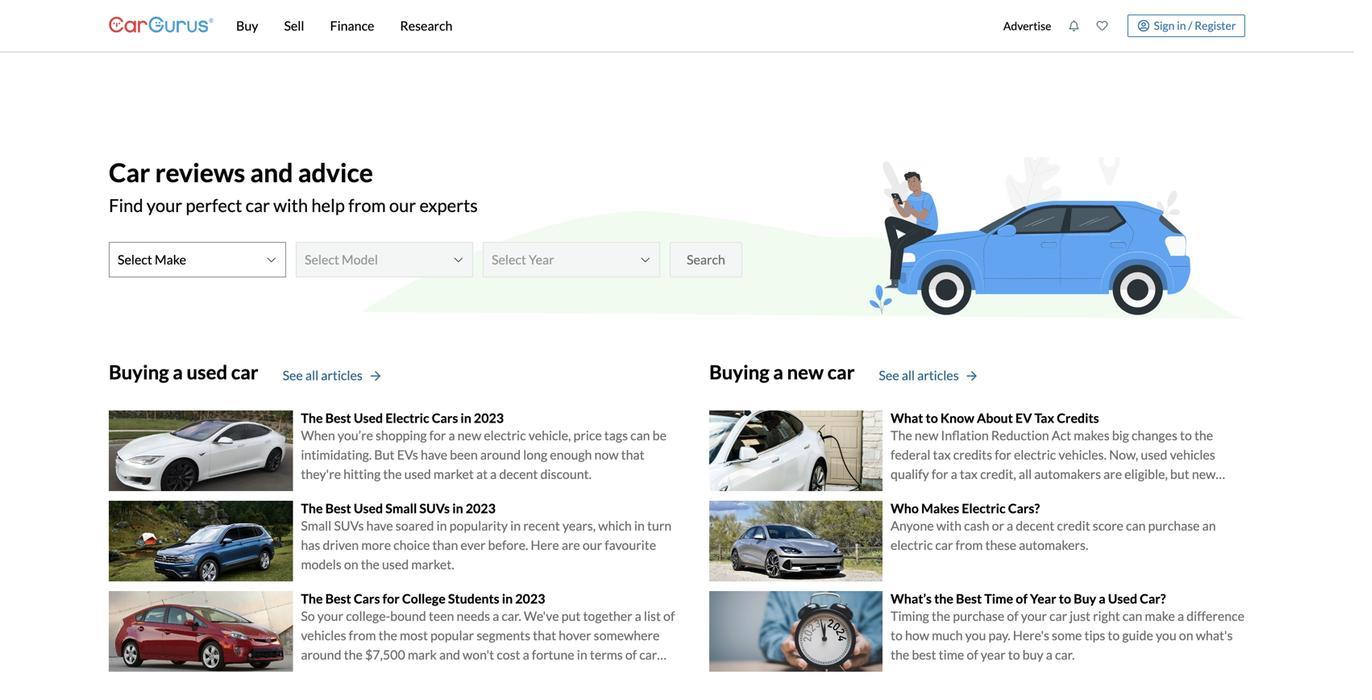 Task type: describe. For each thing, give the bounding box(es) containing it.
tax
[[1035, 410, 1055, 426]]

years,
[[563, 518, 596, 533]]

limit
[[959, 485, 984, 501]]

buy
[[1023, 647, 1044, 662]]

and inside the best cars for college students in 2023 so your college-bound teen needs a car. we've put together a list of vehicles from the most popular segments that hover somewhere around the $7,500 mark and won't cost a fortune in terms of car insurance.
[[439, 647, 460, 662]]

the best used small suvs in 2023 small suvs have soared in popularity in recent years, which in turn has driven more choice than ever before. here are our favourite models on the used market.
[[301, 500, 672, 572]]

make
[[1145, 608, 1176, 624]]

the up $7,500
[[379, 627, 397, 643]]

car inside who makes electric cars? anyone with cash or a decent credit score can purchase an electric car from these automakers.
[[936, 537, 954, 553]]

pay.
[[989, 627, 1011, 643]]

ev
[[1016, 410, 1033, 426]]

a inside who makes electric cars? anyone with cash or a decent credit score can purchase an electric car from these automakers.
[[1007, 518, 1014, 533]]

sell button
[[271, 0, 317, 52]]

new inside the best used electric cars in 2023 when you're shopping for a new electric vehicle, price tags can be intimidating. but evs have been around long enough now that they're hitting the used market at a decent discount.
[[458, 427, 482, 443]]

best for so
[[325, 591, 351, 606]]

insurance.
[[301, 666, 358, 682]]

segments
[[477, 627, 531, 643]]

user icon image
[[1138, 20, 1150, 32]]

needs
[[457, 608, 490, 624]]

students
[[448, 591, 500, 606]]

long
[[523, 447, 548, 462]]

credit,
[[981, 466, 1017, 482]]

in up before.
[[511, 518, 521, 533]]

act
[[1052, 427, 1072, 443]]

car inside the car reviews and advice find your perfect car with help from our experts
[[246, 195, 270, 216]]

the best used electric cars in 2023 when you're shopping for a new electric vehicle, price tags can be intimidating. but evs have been around long enough now that they're hitting the used market at a decent discount.
[[301, 410, 667, 482]]

see all articles for buying a used car
[[283, 367, 363, 383]]

what to know about ev tax credits link
[[891, 410, 1100, 426]]

makes
[[1074, 427, 1110, 443]]

difference
[[1187, 608, 1245, 624]]

for up credit,
[[995, 447, 1012, 462]]

best for you're
[[325, 410, 351, 426]]

to right changes
[[1181, 427, 1193, 443]]

popular
[[431, 627, 474, 643]]

1 vertical spatial small
[[301, 518, 332, 533]]

credits
[[1057, 410, 1100, 426]]

evs
[[397, 447, 418, 462]]

the best used small suvs in 2023 image
[[109, 501, 293, 581]]

to right "tips"
[[1108, 627, 1120, 643]]

decent inside the best used electric cars in 2023 when you're shopping for a new electric vehicle, price tags can be intimidating. but evs have been around long enough now that they're hitting the used market at a decent discount.
[[499, 466, 538, 482]]

year
[[1031, 591, 1057, 606]]

car
[[109, 157, 150, 188]]

electric inside who makes electric cars? anyone with cash or a decent credit score can purchase an electric car from these automakers.
[[891, 537, 933, 553]]

used up the best used electric cars in 2023 image
[[187, 360, 228, 383]]

choice
[[394, 537, 430, 553]]

buying a new car
[[710, 360, 855, 383]]

2023 for the best used electric cars in 2023
[[474, 410, 504, 426]]

most
[[400, 627, 428, 643]]

around inside the best used electric cars in 2023 when you're shopping for a new electric vehicle, price tags can be intimidating. but evs have been around long enough now that they're hitting the used market at a decent discount.
[[480, 447, 521, 462]]

articles for buying a new car
[[918, 367, 959, 383]]

so
[[301, 608, 315, 624]]

has
[[301, 537, 320, 553]]

articles for buying a used car
[[321, 367, 363, 383]]

what's the best time of year to buy a used car? link
[[891, 591, 1166, 606]]

can inside the best used electric cars in 2023 when you're shopping for a new electric vehicle, price tags can be intimidating. but evs have been around long enough now that they're hitting the used market at a decent discount.
[[631, 427, 650, 443]]

0 vertical spatial vehicles
[[1171, 447, 1216, 462]]

who makes electric cars? link
[[891, 500, 1040, 516]]

discount.
[[541, 466, 592, 482]]

advice
[[298, 157, 373, 188]]

are inside what to know about ev tax credits the new inflation reduction act makes big changes to the federal tax credits for electric vehicles. now, used vehicles qualify for a tax credit, all automakers are eligible, but new restrictions limit which vehicles qualify.
[[1104, 466, 1123, 482]]

/
[[1189, 18, 1193, 32]]

find
[[109, 195, 143, 216]]

our inside the best used small suvs in 2023 small suvs have soared in popularity in recent years, which in turn has driven more choice than ever before. here are our favourite models on the used market.
[[583, 537, 602, 553]]

car. inside the best cars for college students in 2023 so your college-bound teen needs a car. we've put together a list of vehicles from the most popular segments that hover somewhere around the $7,500 mark and won't cost a fortune in terms of car insurance.
[[502, 608, 522, 624]]

to left buy
[[1009, 647, 1021, 662]]

best for suvs
[[325, 500, 351, 516]]

tags
[[605, 427, 628, 443]]

been
[[450, 447, 478, 462]]

at
[[477, 466, 488, 482]]

cars inside the best used electric cars in 2023 when you're shopping for a new electric vehicle, price tags can be intimidating. but evs have been around long enough now that they're hitting the used market at a decent discount.
[[432, 410, 458, 426]]

models
[[301, 556, 342, 572]]

2023 for the best used small suvs in 2023
[[466, 500, 496, 516]]

help
[[312, 195, 345, 216]]

put
[[562, 608, 581, 624]]

advertise link
[[995, 3, 1060, 48]]

the best cars for college students in 2023 link
[[301, 591, 545, 606]]

used for suvs
[[354, 500, 383, 516]]

1 horizontal spatial vehicles
[[1022, 485, 1068, 501]]

hover
[[559, 627, 592, 643]]

sign in / register link
[[1128, 15, 1246, 37]]

buy button
[[223, 0, 271, 52]]

all for buying a used car
[[306, 367, 319, 383]]

used inside what's the best time of year to buy a used car? timing the purchase of your car just right can make a difference to how much you pay. here's some tips to guide you on what's the best time of year to buy a car.
[[1109, 591, 1138, 606]]

than
[[433, 537, 458, 553]]

before.
[[488, 537, 528, 553]]

now
[[595, 447, 619, 462]]

what's
[[1196, 627, 1233, 643]]

in right students
[[502, 591, 513, 606]]

menu containing sign in / register
[[995, 3, 1246, 48]]

see for buying a used car
[[283, 367, 303, 383]]

in left turn
[[635, 518, 645, 533]]

new right but at the bottom
[[1193, 466, 1216, 482]]

around inside the best cars for college students in 2023 so your college-bound teen needs a car. we've put together a list of vehicles from the most popular segments that hover somewhere around the $7,500 mark and won't cost a fortune in terms of car insurance.
[[301, 647, 342, 662]]

research
[[400, 18, 453, 33]]

timing
[[891, 608, 930, 624]]

college
[[402, 591, 446, 606]]

see for buying a new car
[[879, 367, 900, 383]]

which inside the best used small suvs in 2023 small suvs have soared in popularity in recent years, which in turn has driven more choice than ever before. here are our favourite models on the used market.
[[599, 518, 632, 533]]

college-
[[346, 608, 390, 624]]

qualify.
[[1070, 485, 1111, 501]]

who makes electric cars? anyone with cash or a decent credit score can purchase an electric car from these automakers.
[[891, 500, 1217, 553]]

saved cars image
[[1097, 20, 1108, 31]]

terms
[[590, 647, 623, 662]]

the best used small suvs in 2023 link
[[301, 500, 496, 516]]

enough
[[550, 447, 592, 462]]

0 horizontal spatial tax
[[933, 447, 951, 462]]

all for buying a new car
[[902, 367, 915, 383]]

sell
[[284, 18, 304, 33]]

2 you from the left
[[1156, 627, 1177, 643]]

but
[[374, 447, 395, 462]]

list
[[644, 608, 661, 624]]

makes
[[922, 500, 960, 516]]

electric inside the best used electric cars in 2023 when you're shopping for a new electric vehicle, price tags can be intimidating. but evs have been around long enough now that they're hitting the used market at a decent discount.
[[484, 427, 526, 443]]

cars inside the best cars for college students in 2023 so your college-bound teen needs a car. we've put together a list of vehicles from the most popular segments that hover somewhere around the $7,500 mark and won't cost a fortune in terms of car insurance.
[[354, 591, 380, 606]]

to right what
[[926, 410, 938, 426]]

our inside the car reviews and advice find your perfect car with help from our experts
[[389, 195, 416, 216]]

who
[[891, 500, 919, 516]]

restrictions
[[891, 485, 956, 501]]

more
[[361, 537, 391, 553]]

advertise
[[1004, 19, 1052, 33]]

buy inside dropdown button
[[236, 18, 258, 33]]

finance button
[[317, 0, 387, 52]]

the right what's
[[935, 591, 954, 606]]

what's
[[891, 591, 932, 606]]

shopping
[[376, 427, 427, 443]]

when
[[301, 427, 335, 443]]

vehicle,
[[529, 427, 571, 443]]

hitting
[[344, 466, 381, 482]]

in down hover
[[577, 647, 588, 662]]

time
[[939, 647, 965, 662]]

see all articles link for buying a used car
[[283, 366, 381, 385]]

for up restrictions
[[932, 466, 949, 482]]

your inside the car reviews and advice find your perfect car with help from our experts
[[147, 195, 182, 216]]

perfect
[[186, 195, 242, 216]]

what to know about ev tax credits the new inflation reduction act makes big changes to the federal tax credits for electric vehicles. now, used vehicles qualify for a tax credit, all automakers are eligible, but new restrictions limit which vehicles qualify.
[[891, 410, 1216, 501]]

the left best
[[891, 647, 910, 662]]

arrow right image for buying a new car
[[967, 370, 977, 382]]

experts
[[420, 195, 478, 216]]

on inside what's the best time of year to buy a used car? timing the purchase of your car just right can make a difference to how much you pay. here's some tips to guide you on what's the best time of year to buy a car.
[[1180, 627, 1194, 643]]

you're
[[338, 427, 373, 443]]

what to know about ev tax credits image
[[710, 410, 883, 491]]

search button
[[670, 242, 743, 277]]

have inside the best used electric cars in 2023 when you're shopping for a new electric vehicle, price tags can be intimidating. but evs have been around long enough now that they're hitting the used market at a decent discount.
[[421, 447, 448, 462]]

reduction
[[992, 427, 1050, 443]]

in up than
[[437, 518, 447, 533]]



Task type: locate. For each thing, give the bounding box(es) containing it.
our down years,
[[583, 537, 602, 553]]

which
[[986, 485, 1020, 501], [599, 518, 632, 533]]

all up when at the bottom
[[306, 367, 319, 383]]

2023 inside the best cars for college students in 2023 so your college-bound teen needs a car. we've put together a list of vehicles from the most popular segments that hover somewhere around the $7,500 mark and won't cost a fortune in terms of car insurance.
[[516, 591, 545, 606]]

1 vertical spatial electric
[[1014, 447, 1057, 462]]

in up popularity
[[453, 500, 463, 516]]

best left time
[[956, 591, 982, 606]]

0 vertical spatial with
[[273, 195, 308, 216]]

that inside the best cars for college students in 2023 so your college-bound teen needs a car. we've put together a list of vehicles from the most popular segments that hover somewhere around the $7,500 mark and won't cost a fortune in terms of car insurance.
[[533, 627, 556, 643]]

used up right
[[1109, 591, 1138, 606]]

which up favourite
[[599, 518, 632, 533]]

cargurus logo homepage link image
[[109, 3, 214, 49]]

0 horizontal spatial around
[[301, 647, 342, 662]]

automakers.
[[1019, 537, 1089, 553]]

arrow right image
[[371, 370, 381, 382], [967, 370, 977, 382]]

used up you're
[[354, 410, 383, 426]]

electric down reduction
[[1014, 447, 1057, 462]]

big
[[1113, 427, 1130, 443]]

that for we've
[[533, 627, 556, 643]]

in inside menu item
[[1177, 18, 1187, 32]]

that for tags
[[621, 447, 645, 462]]

from right the help
[[348, 195, 386, 216]]

best up college-
[[325, 591, 351, 606]]

in up been
[[461, 410, 472, 426]]

can up guide
[[1123, 608, 1143, 624]]

the inside what to know about ev tax credits the new inflation reduction act makes big changes to the federal tax credits for electric vehicles. now, used vehicles qualify for a tax credit, all automakers are eligible, but new restrictions limit which vehicles qualify.
[[891, 427, 913, 443]]

1 horizontal spatial are
[[1104, 466, 1123, 482]]

but
[[1171, 466, 1190, 482]]

vehicles up but at the bottom
[[1171, 447, 1216, 462]]

arrow right image up "the best used electric cars in 2023" link
[[371, 370, 381, 382]]

0 horizontal spatial on
[[344, 556, 359, 572]]

sign in / register
[[1154, 18, 1237, 32]]

the down the but
[[383, 466, 402, 482]]

1 horizontal spatial car.
[[1056, 647, 1075, 662]]

the inside the best used electric cars in 2023 when you're shopping for a new electric vehicle, price tags can be intimidating. but evs have been around long enough now that they're hitting the used market at a decent discount.
[[383, 466, 402, 482]]

electric inside the best used electric cars in 2023 when you're shopping for a new electric vehicle, price tags can be intimidating. but evs have been around long enough now that they're hitting the used market at a decent discount.
[[386, 410, 429, 426]]

1 articles from the left
[[321, 367, 363, 383]]

new up been
[[458, 427, 482, 443]]

decent inside who makes electric cars? anyone with cash or a decent credit score can purchase an electric car from these automakers.
[[1016, 518, 1055, 533]]

1 vertical spatial suvs
[[334, 518, 364, 533]]

the inside what to know about ev tax credits the new inflation reduction act makes big changes to the federal tax credits for electric vehicles. now, used vehicles qualify for a tax credit, all automakers are eligible, but new restrictions limit which vehicles qualify.
[[1195, 427, 1214, 443]]

have inside the best used small suvs in 2023 small suvs have soared in popularity in recent years, which in turn has driven more choice than ever before. here are our favourite models on the used market.
[[367, 518, 393, 533]]

2 horizontal spatial your
[[1021, 608, 1047, 624]]

1 horizontal spatial your
[[318, 608, 344, 624]]

the for the best used small suvs in 2023 small suvs have soared in popularity in recent years, which in turn has driven more choice than ever before. here are our favourite models on the used market.
[[301, 500, 323, 516]]

0 vertical spatial tax
[[933, 447, 951, 462]]

intimidating.
[[301, 447, 372, 462]]

eligible,
[[1125, 466, 1168, 482]]

inflation
[[941, 427, 989, 443]]

2 horizontal spatial vehicles
[[1171, 447, 1216, 462]]

bound
[[390, 608, 426, 624]]

see all articles link up what
[[879, 366, 977, 385]]

1 see from the left
[[283, 367, 303, 383]]

1 vertical spatial are
[[562, 537, 580, 553]]

with inside who makes electric cars? anyone with cash or a decent credit score can purchase an electric car from these automakers.
[[937, 518, 962, 533]]

2 horizontal spatial electric
[[1014, 447, 1057, 462]]

with down makes
[[937, 518, 962, 533]]

turn
[[648, 518, 672, 533]]

an
[[1203, 518, 1217, 533]]

2 vertical spatial electric
[[891, 537, 933, 553]]

purchase for the
[[953, 608, 1005, 624]]

0 vertical spatial are
[[1104, 466, 1123, 482]]

anyone
[[891, 518, 934, 533]]

finance
[[330, 18, 375, 33]]

are inside the best used small suvs in 2023 small suvs have soared in popularity in recent years, which in turn has driven more choice than ever before. here are our favourite models on the used market.
[[562, 537, 580, 553]]

2 buying from the left
[[710, 360, 770, 383]]

the for the best used electric cars in 2023 when you're shopping for a new electric vehicle, price tags can be intimidating. but evs have been around long enough now that they're hitting the used market at a decent discount.
[[301, 410, 323, 426]]

register
[[1195, 18, 1237, 32]]

market
[[434, 466, 474, 482]]

from down college-
[[349, 627, 376, 643]]

0 vertical spatial suvs
[[420, 500, 450, 516]]

teen
[[429, 608, 454, 624]]

cars?
[[1009, 500, 1040, 516]]

0 horizontal spatial articles
[[321, 367, 363, 383]]

with inside the car reviews and advice find your perfect car with help from our experts
[[273, 195, 308, 216]]

the up much
[[932, 608, 951, 624]]

0 horizontal spatial electric
[[484, 427, 526, 443]]

menu
[[995, 3, 1246, 48]]

0 vertical spatial that
[[621, 447, 645, 462]]

0 horizontal spatial see all articles
[[283, 367, 363, 383]]

score
[[1093, 518, 1124, 533]]

0 horizontal spatial small
[[301, 518, 332, 533]]

market.
[[411, 556, 455, 572]]

2 vertical spatial 2023
[[516, 591, 545, 606]]

vehicles down so
[[301, 627, 346, 643]]

the down what
[[891, 427, 913, 443]]

around
[[480, 447, 521, 462], [301, 647, 342, 662]]

we've
[[524, 608, 559, 624]]

electric
[[484, 427, 526, 443], [1014, 447, 1057, 462], [891, 537, 933, 553]]

1 horizontal spatial around
[[480, 447, 521, 462]]

0 vertical spatial electric
[[386, 410, 429, 426]]

are down years,
[[562, 537, 580, 553]]

best inside the best cars for college students in 2023 so your college-bound teen needs a car. we've put together a list of vehicles from the most popular segments that hover somewhere around the $7,500 mark and won't cost a fortune in terms of car insurance.
[[325, 591, 351, 606]]

1 vertical spatial with
[[937, 518, 962, 533]]

1 horizontal spatial on
[[1180, 627, 1194, 643]]

0 horizontal spatial decent
[[499, 466, 538, 482]]

1 horizontal spatial have
[[421, 447, 448, 462]]

you
[[966, 627, 987, 643], [1156, 627, 1177, 643]]

with
[[273, 195, 308, 216], [937, 518, 962, 533]]

1 horizontal spatial electric
[[891, 537, 933, 553]]

be
[[653, 427, 667, 443]]

vehicles inside the best cars for college students in 2023 so your college-bound teen needs a car. we've put together a list of vehicles from the most popular segments that hover somewhere around the $7,500 mark and won't cost a fortune in terms of car insurance.
[[301, 627, 346, 643]]

0 horizontal spatial vehicles
[[301, 627, 346, 643]]

cost
[[497, 647, 521, 662]]

menu bar containing buy
[[214, 0, 995, 52]]

1 horizontal spatial you
[[1156, 627, 1177, 643]]

for inside the best used electric cars in 2023 when you're shopping for a new electric vehicle, price tags can be intimidating. but evs have been around long enough now that they're hitting the used market at a decent discount.
[[430, 427, 446, 443]]

have up more
[[367, 518, 393, 533]]

for
[[430, 427, 446, 443], [995, 447, 1012, 462], [932, 466, 949, 482], [383, 591, 400, 606]]

automakers
[[1035, 466, 1102, 482]]

1 buying from the left
[[109, 360, 169, 383]]

2 vertical spatial vehicles
[[301, 627, 346, 643]]

see all articles link up when at the bottom
[[283, 366, 381, 385]]

that
[[621, 447, 645, 462], [533, 627, 556, 643]]

suvs up soared
[[420, 500, 450, 516]]

the up when at the bottom
[[301, 410, 323, 426]]

used for you're
[[354, 410, 383, 426]]

have right evs
[[421, 447, 448, 462]]

new up the federal
[[915, 427, 939, 443]]

on down driven
[[344, 556, 359, 572]]

what's the best time of year to buy a used car? image
[[710, 591, 883, 672]]

the best cars for college students in 2023 image
[[109, 591, 293, 672]]

0 vertical spatial purchase
[[1149, 518, 1200, 533]]

buying for buying a used car
[[109, 360, 169, 383]]

the right changes
[[1195, 427, 1214, 443]]

from
[[348, 195, 386, 216], [956, 537, 983, 553], [349, 627, 376, 643]]

2 vertical spatial can
[[1123, 608, 1143, 624]]

used
[[354, 410, 383, 426], [354, 500, 383, 516], [1109, 591, 1138, 606]]

0 vertical spatial car.
[[502, 608, 522, 624]]

decent down long at left
[[499, 466, 538, 482]]

2023 up we've
[[516, 591, 545, 606]]

1 horizontal spatial see
[[879, 367, 900, 383]]

1 vertical spatial vehicles
[[1022, 485, 1068, 501]]

2 articles from the left
[[918, 367, 959, 383]]

menu bar
[[214, 0, 995, 52]]

1 horizontal spatial decent
[[1016, 518, 1055, 533]]

your down the what's the best time of year to buy a used car? link
[[1021, 608, 1047, 624]]

open notifications image
[[1069, 20, 1080, 31]]

price
[[574, 427, 602, 443]]

to right year
[[1059, 591, 1072, 606]]

car inside the best cars for college students in 2023 so your college-bound teen needs a car. we've put together a list of vehicles from the most popular segments that hover somewhere around the $7,500 mark and won't cost a fortune in terms of car insurance.
[[640, 647, 657, 662]]

the inside the best used small suvs in 2023 small suvs have soared in popularity in recent years, which in turn has driven more choice than ever before. here are our favourite models on the used market.
[[301, 500, 323, 516]]

the inside the best cars for college students in 2023 so your college-bound teen needs a car. we've put together a list of vehicles from the most popular segments that hover somewhere around the $7,500 mark and won't cost a fortune in terms of car insurance.
[[301, 591, 323, 606]]

car inside what's the best time of year to buy a used car? timing the purchase of your car just right can make a difference to how much you pay. here's some tips to guide you on what's the best time of year to buy a car.
[[1050, 608, 1068, 624]]

2 see all articles from the left
[[879, 367, 959, 383]]

on inside the best used small suvs in 2023 small suvs have soared in popularity in recent years, which in turn has driven more choice than ever before. here are our favourite models on the used market.
[[344, 556, 359, 572]]

1 see all articles link from the left
[[283, 366, 381, 385]]

used down choice
[[382, 556, 409, 572]]

1 horizontal spatial purchase
[[1149, 518, 1200, 533]]

1 vertical spatial from
[[956, 537, 983, 553]]

the for the best cars for college students in 2023 so your college-bound teen needs a car. we've put together a list of vehicles from the most popular segments that hover somewhere around the $7,500 mark and won't cost a fortune in terms of car insurance.
[[301, 591, 323, 606]]

0 horizontal spatial cars
[[354, 591, 380, 606]]

used down changes
[[1141, 447, 1168, 462]]

1 vertical spatial decent
[[1016, 518, 1055, 533]]

can right score
[[1127, 518, 1146, 533]]

search
[[687, 251, 726, 267]]

1 horizontal spatial that
[[621, 447, 645, 462]]

purchase
[[1149, 518, 1200, 533], [953, 608, 1005, 624]]

2023 up popularity
[[466, 500, 496, 516]]

for up "bound"
[[383, 591, 400, 606]]

to left the how at right bottom
[[891, 627, 903, 643]]

0 horizontal spatial buying
[[109, 360, 169, 383]]

in
[[1177, 18, 1187, 32], [461, 410, 472, 426], [453, 500, 463, 516], [437, 518, 447, 533], [511, 518, 521, 533], [635, 518, 645, 533], [502, 591, 513, 606], [577, 647, 588, 662]]

1 vertical spatial 2023
[[466, 500, 496, 516]]

from inside who makes electric cars? anyone with cash or a decent credit score can purchase an electric car from these automakers.
[[956, 537, 983, 553]]

that inside the best used electric cars in 2023 when you're shopping for a new electric vehicle, price tags can be intimidating. but evs have been around long enough now that they're hitting the used market at a decent discount.
[[621, 447, 645, 462]]

car. up segments
[[502, 608, 522, 624]]

on
[[344, 556, 359, 572], [1180, 627, 1194, 643]]

in left /
[[1177, 18, 1187, 32]]

credit
[[1057, 518, 1091, 533]]

won't
[[463, 647, 494, 662]]

0 horizontal spatial you
[[966, 627, 987, 643]]

you down "make" on the bottom right of the page
[[1156, 627, 1177, 643]]

see all articles link for buying a new car
[[879, 366, 977, 385]]

0 vertical spatial electric
[[484, 427, 526, 443]]

0 vertical spatial used
[[354, 410, 383, 426]]

best inside the best used electric cars in 2023 when you're shopping for a new electric vehicle, price tags can be intimidating. but evs have been around long enough now that they're hitting the used market at a decent discount.
[[325, 410, 351, 426]]

changes
[[1132, 427, 1178, 443]]

2 see all articles link from the left
[[879, 366, 977, 385]]

0 horizontal spatial arrow right image
[[371, 370, 381, 382]]

1 vertical spatial around
[[301, 647, 342, 662]]

1 horizontal spatial buy
[[1074, 591, 1097, 606]]

from inside the best cars for college students in 2023 so your college-bound teen needs a car. we've put together a list of vehicles from the most popular segments that hover somewhere around the $7,500 mark and won't cost a fortune in terms of car insurance.
[[349, 627, 376, 643]]

0 vertical spatial which
[[986, 485, 1020, 501]]

and down popular
[[439, 647, 460, 662]]

electric up cash
[[962, 500, 1006, 516]]

see up what
[[879, 367, 900, 383]]

are
[[1104, 466, 1123, 482], [562, 537, 580, 553]]

that down we've
[[533, 627, 556, 643]]

used inside the best used electric cars in 2023 when you're shopping for a new electric vehicle, price tags can be intimidating. but evs have been around long enough now that they're hitting the used market at a decent discount.
[[354, 410, 383, 426]]

car reviews and advice find your perfect car with help from our experts
[[109, 157, 478, 216]]

1 horizontal spatial buying
[[710, 360, 770, 383]]

1 horizontal spatial all
[[902, 367, 915, 383]]

1 vertical spatial on
[[1180, 627, 1194, 643]]

buying for buying a new car
[[710, 360, 770, 383]]

suvs
[[420, 500, 450, 516], [334, 518, 364, 533]]

right
[[1094, 608, 1121, 624]]

can left "be"
[[631, 427, 650, 443]]

and left advice
[[250, 157, 293, 188]]

0 vertical spatial on
[[344, 556, 359, 572]]

soared
[[396, 518, 434, 533]]

purchase for can
[[1149, 518, 1200, 533]]

1 vertical spatial cars
[[354, 591, 380, 606]]

all up what
[[902, 367, 915, 383]]

0 horizontal spatial purchase
[[953, 608, 1005, 624]]

here
[[531, 537, 559, 553]]

driven
[[323, 537, 359, 553]]

0 horizontal spatial your
[[147, 195, 182, 216]]

and inside the car reviews and advice find your perfect car with help from our experts
[[250, 157, 293, 188]]

electric inside who makes electric cars? anyone with cash or a decent credit score can purchase an electric car from these automakers.
[[962, 500, 1006, 516]]

used inside the best used small suvs in 2023 small suvs have soared in popularity in recent years, which in turn has driven more choice than ever before. here are our favourite models on the used market.
[[382, 556, 409, 572]]

suvs up driven
[[334, 518, 364, 533]]

0 vertical spatial our
[[389, 195, 416, 216]]

2023 inside the best used small suvs in 2023 small suvs have soared in popularity in recent years, which in turn has driven more choice than ever before. here are our favourite models on the used market.
[[466, 500, 496, 516]]

new up "what to know about ev tax credits" image
[[787, 360, 824, 383]]

used down evs
[[405, 466, 431, 482]]

0 horizontal spatial our
[[389, 195, 416, 216]]

purchase inside what's the best time of year to buy a used car? timing the purchase of your car just right can make a difference to how much you pay. here's some tips to guide you on what's the best time of year to buy a car.
[[953, 608, 1005, 624]]

vehicles down automakers
[[1022, 485, 1068, 501]]

in inside the best used electric cars in 2023 when you're shopping for a new electric vehicle, price tags can be intimidating. but evs have been around long enough now that they're hitting the used market at a decent discount.
[[461, 410, 472, 426]]

around up at
[[480, 447, 521, 462]]

reviews
[[155, 157, 245, 188]]

1 horizontal spatial small
[[386, 500, 417, 516]]

1 horizontal spatial which
[[986, 485, 1020, 501]]

used inside the best used small suvs in 2023 small suvs have soared in popularity in recent years, which in turn has driven more choice than ever before. here are our favourite models on the used market.
[[354, 500, 383, 516]]

the inside the best used small suvs in 2023 small suvs have soared in popularity in recent years, which in turn has driven more choice than ever before. here are our favourite models on the used market.
[[361, 556, 380, 572]]

0 vertical spatial buy
[[236, 18, 258, 33]]

electric up long at left
[[484, 427, 526, 443]]

1 you from the left
[[966, 627, 987, 643]]

buy inside what's the best time of year to buy a used car? timing the purchase of your car just right can make a difference to how much you pay. here's some tips to guide you on what's the best time of year to buy a car.
[[1074, 591, 1097, 606]]

your right so
[[318, 608, 344, 624]]

can inside what's the best time of year to buy a used car? timing the purchase of your car just right can make a difference to how much you pay. here's some tips to guide you on what's the best time of year to buy a car.
[[1123, 608, 1143, 624]]

1 horizontal spatial articles
[[918, 367, 959, 383]]

1 horizontal spatial cars
[[432, 410, 458, 426]]

purchase down time
[[953, 608, 1005, 624]]

1 see all articles from the left
[[283, 367, 363, 383]]

can
[[631, 427, 650, 443], [1127, 518, 1146, 533], [1123, 608, 1143, 624]]

from inside the car reviews and advice find your perfect car with help from our experts
[[348, 195, 386, 216]]

your
[[147, 195, 182, 216], [318, 608, 344, 624], [1021, 608, 1047, 624]]

0 horizontal spatial electric
[[386, 410, 429, 426]]

car
[[246, 195, 270, 216], [231, 360, 259, 383], [828, 360, 855, 383], [936, 537, 954, 553], [1050, 608, 1068, 624], [640, 647, 657, 662]]

car. inside what's the best time of year to buy a used car? timing the purchase of your car just right can make a difference to how much you pay. here's some tips to guide you on what's the best time of year to buy a car.
[[1056, 647, 1075, 662]]

2 arrow right image from the left
[[967, 370, 977, 382]]

all inside what to know about ev tax credits the new inflation reduction act makes big changes to the federal tax credits for electric vehicles. now, used vehicles qualify for a tax credit, all automakers are eligible, but new restrictions limit which vehicles qualify.
[[1019, 466, 1032, 482]]

your inside what's the best time of year to buy a used car? timing the purchase of your car just right can make a difference to how much you pay. here's some tips to guide you on what's the best time of year to buy a car.
[[1021, 608, 1047, 624]]

best up driven
[[325, 500, 351, 516]]

arrow right image for buying a used car
[[371, 370, 381, 382]]

1 vertical spatial can
[[1127, 518, 1146, 533]]

2023 inside the best used electric cars in 2023 when you're shopping for a new electric vehicle, price tags can be intimidating. but evs have been around long enough now that they're hitting the used market at a decent discount.
[[474, 410, 504, 426]]

the best cars for college students in 2023 so your college-bound teen needs a car. we've put together a list of vehicles from the most popular segments that hover somewhere around the $7,500 mark and won't cost a fortune in terms of car insurance.
[[301, 591, 675, 682]]

car.
[[502, 608, 522, 624], [1056, 647, 1075, 662]]

see all articles up when at the bottom
[[283, 367, 363, 383]]

decent down cars? at bottom
[[1016, 518, 1055, 533]]

0 horizontal spatial buy
[[236, 18, 258, 33]]

which down credit,
[[986, 485, 1020, 501]]

cars
[[432, 410, 458, 426], [354, 591, 380, 606]]

see all articles for buying a new car
[[879, 367, 959, 383]]

all
[[306, 367, 319, 383], [902, 367, 915, 383], [1019, 466, 1032, 482]]

our left experts on the left
[[389, 195, 416, 216]]

electric up shopping
[[386, 410, 429, 426]]

about
[[977, 410, 1014, 426]]

1 vertical spatial tax
[[960, 466, 978, 482]]

a
[[173, 360, 183, 383], [774, 360, 784, 383], [449, 427, 455, 443], [490, 466, 497, 482], [951, 466, 958, 482], [1007, 518, 1014, 533], [1099, 591, 1106, 606], [493, 608, 499, 624], [635, 608, 642, 624], [1178, 608, 1185, 624], [523, 647, 530, 662], [1047, 647, 1053, 662]]

1 vertical spatial which
[[599, 518, 632, 533]]

how
[[906, 627, 930, 643]]

see all articles
[[283, 367, 363, 383], [879, 367, 959, 383]]

purchase inside who makes electric cars? anyone with cash or a decent credit score can purchase an electric car from these automakers.
[[1149, 518, 1200, 533]]

0 vertical spatial can
[[631, 427, 650, 443]]

you left the 'pay.' on the right bottom of the page
[[966, 627, 987, 643]]

that down tags
[[621, 447, 645, 462]]

0 vertical spatial cars
[[432, 410, 458, 426]]

from down cash
[[956, 537, 983, 553]]

credits
[[954, 447, 993, 462]]

0 vertical spatial small
[[386, 500, 417, 516]]

purchase left the an
[[1149, 518, 1200, 533]]

the inside the best used electric cars in 2023 when you're shopping for a new electric vehicle, price tags can be intimidating. but evs have been around long enough now that they're hitting the used market at a decent discount.
[[301, 410, 323, 426]]

small up soared
[[386, 500, 417, 516]]

used inside the best used electric cars in 2023 when you're shopping for a new electric vehicle, price tags can be intimidating. but evs have been around long enough now that they're hitting the used market at a decent discount.
[[405, 466, 431, 482]]

or
[[992, 518, 1005, 533]]

small up has
[[301, 518, 332, 533]]

1 horizontal spatial with
[[937, 518, 962, 533]]

best inside what's the best time of year to buy a used car? timing the purchase of your car just right can make a difference to how much you pay. here's some tips to guide you on what's the best time of year to buy a car.
[[956, 591, 982, 606]]

1 vertical spatial purchase
[[953, 608, 1005, 624]]

buy up just
[[1074, 591, 1097, 606]]

0 horizontal spatial car.
[[502, 608, 522, 624]]

guide
[[1123, 627, 1154, 643]]

1 vertical spatial and
[[439, 647, 460, 662]]

some
[[1052, 627, 1083, 643]]

used inside what to know about ev tax credits the new inflation reduction act makes big changes to the federal tax credits for electric vehicles. now, used vehicles qualify for a tax credit, all automakers are eligible, but new restrictions limit which vehicles qualify.
[[1141, 447, 1168, 462]]

0 horizontal spatial suvs
[[334, 518, 364, 533]]

1 horizontal spatial and
[[439, 647, 460, 662]]

vehicles.
[[1059, 447, 1107, 462]]

they're
[[301, 466, 341, 482]]

2023 up been
[[474, 410, 504, 426]]

see up when at the bottom
[[283, 367, 303, 383]]

0 horizontal spatial which
[[599, 518, 632, 533]]

1 horizontal spatial see all articles
[[879, 367, 959, 383]]

arrow right image up know
[[967, 370, 977, 382]]

for inside the best cars for college students in 2023 so your college-bound teen needs a car. we've put together a list of vehicles from the most popular segments that hover somewhere around the $7,500 mark and won't cost a fortune in terms of car insurance.
[[383, 591, 400, 606]]

see
[[283, 367, 303, 383], [879, 367, 900, 383]]

tips
[[1085, 627, 1106, 643]]

0 horizontal spatial see all articles link
[[283, 366, 381, 385]]

all right credit,
[[1019, 466, 1032, 482]]

2 see from the left
[[879, 367, 900, 383]]

2023
[[474, 410, 504, 426], [466, 500, 496, 516], [516, 591, 545, 606]]

1 horizontal spatial tax
[[960, 466, 978, 482]]

your right find
[[147, 195, 182, 216]]

car. down some
[[1056, 647, 1075, 662]]

the best used electric cars in 2023 image
[[109, 410, 293, 491]]

the up insurance.
[[344, 647, 363, 662]]

0 vertical spatial from
[[348, 195, 386, 216]]

around up insurance.
[[301, 647, 342, 662]]

1 vertical spatial car.
[[1056, 647, 1075, 662]]

a inside what to know about ev tax credits the new inflation reduction act makes big changes to the federal tax credits for electric vehicles. now, used vehicles qualify for a tax credit, all automakers are eligible, but new restrictions limit which vehicles qualify.
[[951, 466, 958, 482]]

0 horizontal spatial see
[[283, 367, 303, 383]]

0 horizontal spatial and
[[250, 157, 293, 188]]

1 vertical spatial that
[[533, 627, 556, 643]]

somewhere
[[594, 627, 660, 643]]

best inside the best used small suvs in 2023 small suvs have soared in popularity in recent years, which in turn has driven more choice than ever before. here are our favourite models on the used market.
[[325, 500, 351, 516]]

used down the hitting
[[354, 500, 383, 516]]

0 horizontal spatial that
[[533, 627, 556, 643]]

best up you're
[[325, 410, 351, 426]]

0 vertical spatial around
[[480, 447, 521, 462]]

buy left sell
[[236, 18, 258, 33]]

electric inside what to know about ev tax credits the new inflation reduction act makes big changes to the federal tax credits for electric vehicles. now, used vehicles qualify for a tax credit, all automakers are eligible, but new restrictions limit which vehicles qualify.
[[1014, 447, 1057, 462]]

1 arrow right image from the left
[[371, 370, 381, 382]]

which inside what to know about ev tax credits the new inflation reduction act makes big changes to the federal tax credits for electric vehicles. now, used vehicles qualify for a tax credit, all automakers are eligible, but new restrictions limit which vehicles qualify.
[[986, 485, 1020, 501]]

1 horizontal spatial see all articles link
[[879, 366, 977, 385]]

mark
[[408, 647, 437, 662]]

with left the help
[[273, 195, 308, 216]]

articles up you're
[[321, 367, 363, 383]]

cars up been
[[432, 410, 458, 426]]

1 vertical spatial buy
[[1074, 591, 1097, 606]]

0 vertical spatial decent
[[499, 466, 538, 482]]

sign in / register menu item
[[1117, 15, 1246, 37]]

together
[[583, 608, 633, 624]]

have
[[421, 447, 448, 462], [367, 518, 393, 533]]

0 horizontal spatial are
[[562, 537, 580, 553]]

see all articles up what
[[879, 367, 959, 383]]

new
[[787, 360, 824, 383], [458, 427, 482, 443], [915, 427, 939, 443], [1193, 466, 1216, 482]]

who makes electric cars? image
[[710, 501, 883, 581]]

your inside the best cars for college students in 2023 so your college-bound teen needs a car. we've put together a list of vehicles from the most popular segments that hover somewhere around the $7,500 mark and won't cost a fortune in terms of car insurance.
[[318, 608, 344, 624]]

1 horizontal spatial suvs
[[420, 500, 450, 516]]

just
[[1070, 608, 1091, 624]]

0 vertical spatial and
[[250, 157, 293, 188]]

the down they're
[[301, 500, 323, 516]]

can inside who makes electric cars? anyone with cash or a decent credit score can purchase an electric car from these automakers.
[[1127, 518, 1146, 533]]

popularity
[[450, 518, 508, 533]]



Task type: vqa. For each thing, say whether or not it's contained in the screenshot.


